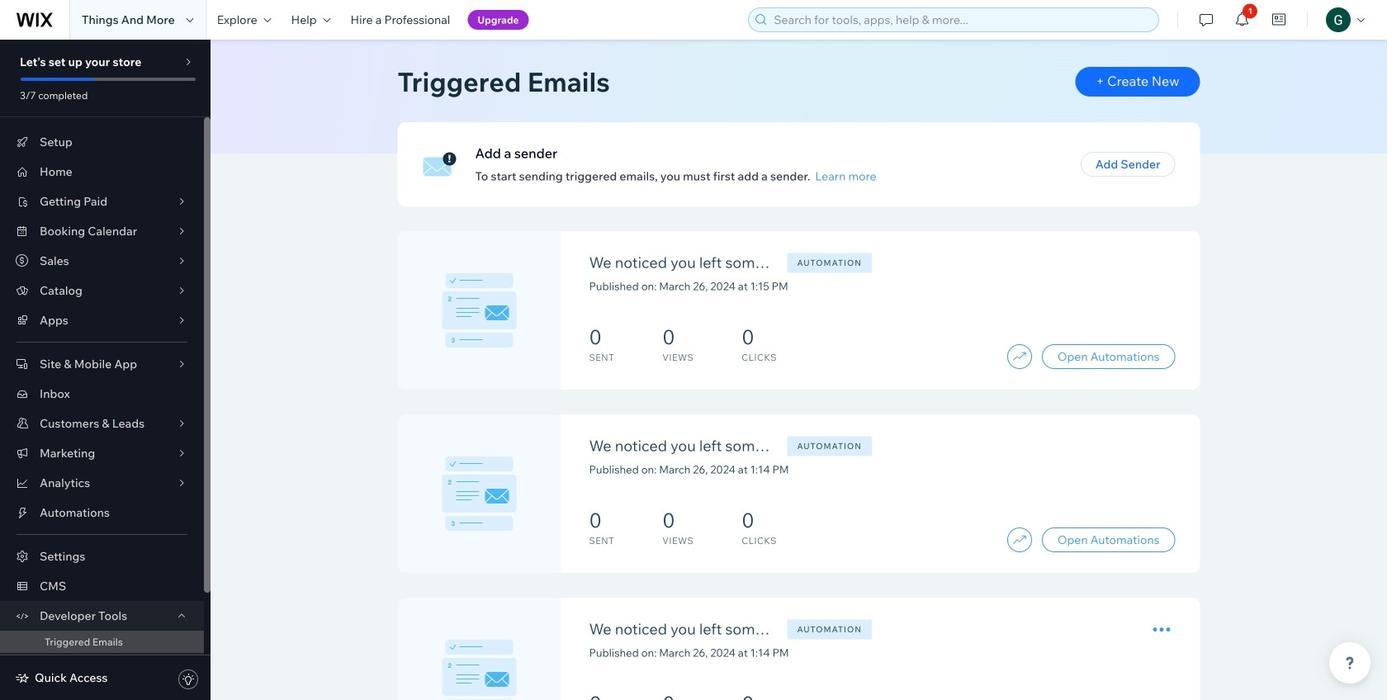 Task type: locate. For each thing, give the bounding box(es) containing it.
sidebar element
[[0, 40, 211, 700]]

Search for tools, apps, help & more... field
[[769, 8, 1154, 31]]



Task type: vqa. For each thing, say whether or not it's contained in the screenshot.
Search for tools, apps, help & more... field
yes



